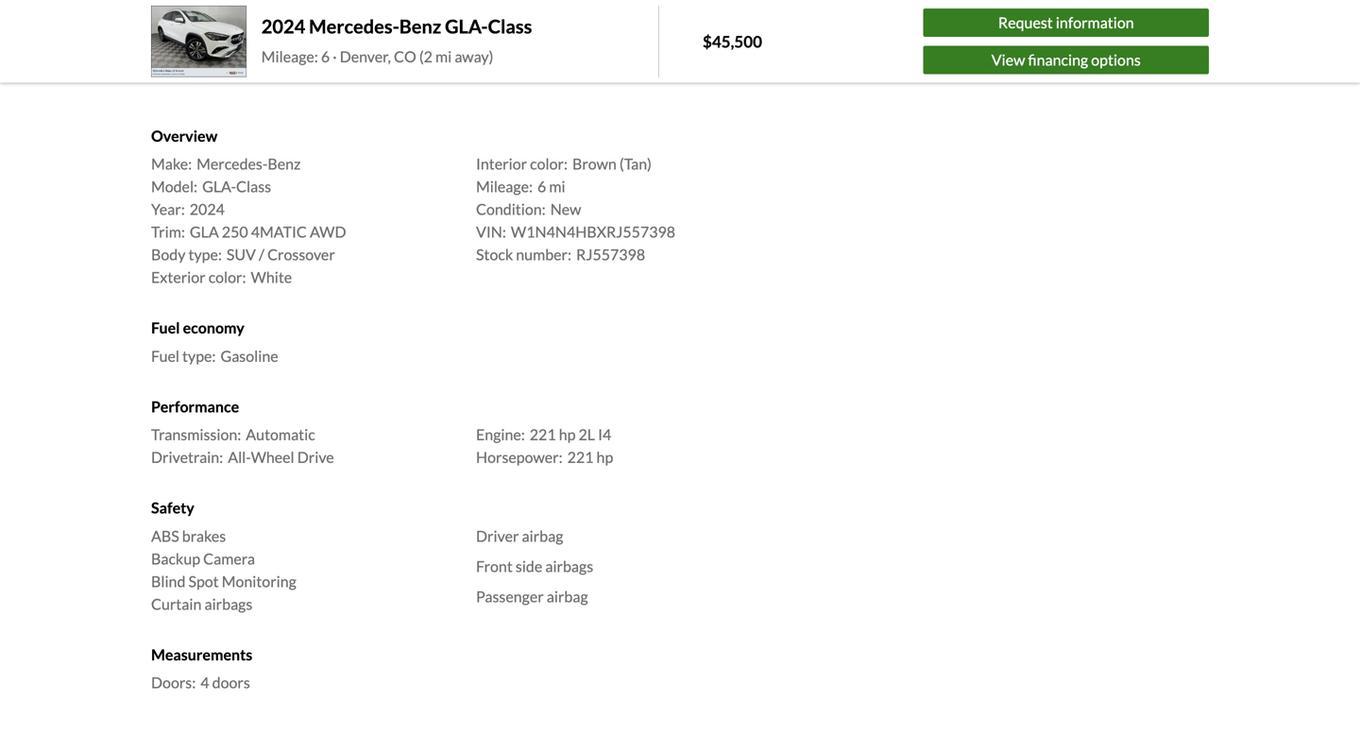 Task type: locate. For each thing, give the bounding box(es) containing it.
color: left brown at the left top
[[530, 155, 568, 173]]

economy
[[183, 319, 245, 337]]

mileage: down interior
[[476, 177, 533, 196]]

0 vertical spatial mileage:
[[262, 47, 318, 65]]

abs
[[151, 527, 179, 545]]

mi
[[436, 47, 452, 65], [549, 177, 566, 196]]

request information
[[999, 13, 1135, 32]]

0 horizontal spatial hp
[[559, 425, 576, 444]]

1 vertical spatial mercedes-
[[197, 155, 268, 173]]

0 vertical spatial mi
[[436, 47, 452, 65]]

1 vertical spatial color:
[[209, 268, 246, 287]]

fuel left economy
[[151, 319, 180, 337]]

new
[[551, 200, 582, 218]]

doors: 4 doors
[[151, 673, 250, 692]]

transmission: automatic drivetrain: all-wheel drive
[[151, 425, 334, 466]]

passenger airbag
[[476, 587, 588, 606]]

0 vertical spatial 2024
[[262, 15, 305, 38]]

0 vertical spatial benz
[[400, 15, 442, 38]]

2024
[[262, 15, 305, 38], [190, 200, 225, 218]]

0 vertical spatial view
[[394, 28, 428, 46]]

airbag down front side airbags
[[547, 587, 588, 606]]

view financing options up away)
[[394, 28, 543, 46]]

class up away)
[[488, 15, 532, 38]]

view up co
[[394, 28, 428, 46]]

awd
[[310, 223, 346, 241]]

0 horizontal spatial view
[[394, 28, 428, 46]]

1 horizontal spatial options
[[1092, 50, 1141, 69]]

brown
[[573, 155, 617, 173]]

mi up new
[[549, 177, 566, 196]]

1 vertical spatial 2024
[[190, 200, 225, 218]]

0 horizontal spatial gla-
[[202, 177, 236, 196]]

1 vertical spatial benz
[[268, 155, 301, 173]]

benz
[[400, 15, 442, 38], [268, 155, 301, 173]]

safety
[[151, 499, 195, 517]]

0 horizontal spatial 2024
[[190, 200, 225, 218]]

1 vertical spatial airbags
[[205, 595, 253, 613]]

4
[[201, 673, 209, 692]]

1 vertical spatial view
[[992, 50, 1026, 69]]

0 horizontal spatial 6
[[321, 47, 330, 65]]

abs brakes backup camera blind spot monitoring curtain airbags
[[151, 527, 297, 613]]

color: down suv
[[209, 268, 246, 287]]

type: down fuel economy
[[182, 347, 216, 365]]

gla- inside 2024 mercedes-benz gla-class mileage: 6 · denver, co (2 mi away)
[[445, 15, 488, 38]]

class up 250 on the left of the page
[[236, 177, 271, 196]]

6 up condition: at the top left of the page
[[538, 177, 546, 196]]

blind
[[151, 572, 186, 590]]

airbags down spot
[[205, 595, 253, 613]]

fuel
[[151, 319, 180, 337], [151, 347, 180, 365]]

view for right view financing options button
[[992, 50, 1026, 69]]

0 horizontal spatial benz
[[268, 155, 301, 173]]

0 vertical spatial 221
[[530, 425, 556, 444]]

1 vertical spatial 6
[[538, 177, 546, 196]]

mercedes-
[[309, 15, 400, 38], [197, 155, 268, 173]]

1 horizontal spatial airbags
[[546, 557, 594, 575]]

0 vertical spatial class
[[488, 15, 532, 38]]

mercedes- inside 2024 mercedes-benz gla-class mileage: 6 · denver, co (2 mi away)
[[309, 15, 400, 38]]

make: mercedes-benz model: gla-class year: 2024 trim: gla 250 4matic awd body type: suv / crossover exterior color: white
[[151, 155, 346, 287]]

mi inside 2024 mercedes-benz gla-class mileage: 6 · denver, co (2 mi away)
[[436, 47, 452, 65]]

class
[[488, 15, 532, 38], [236, 177, 271, 196]]

6 left "·"
[[321, 47, 330, 65]]

0 vertical spatial mercedes-
[[309, 15, 400, 38]]

camera
[[203, 549, 255, 568]]

1 vertical spatial hp
[[597, 448, 614, 466]]

suv
[[227, 245, 256, 264]]

view financing options down request information button
[[992, 50, 1141, 69]]

request
[[999, 13, 1053, 32]]

gla- right model:
[[202, 177, 236, 196]]

6
[[321, 47, 330, 65], [538, 177, 546, 196]]

fuel down fuel economy
[[151, 347, 180, 365]]

1 horizontal spatial mi
[[549, 177, 566, 196]]

0 vertical spatial airbag
[[522, 527, 564, 545]]

gla
[[190, 223, 219, 241]]

1 vertical spatial mi
[[549, 177, 566, 196]]

1 vertical spatial mileage:
[[476, 177, 533, 196]]

curtain
[[151, 595, 202, 613]]

2024 right 2024 mercedes-benz gla-class image
[[262, 15, 305, 38]]

0 horizontal spatial view financing options button
[[374, 17, 563, 58]]

0 horizontal spatial financing
[[431, 28, 491, 46]]

1 horizontal spatial view
[[992, 50, 1026, 69]]

2l
[[579, 425, 595, 444]]

1 horizontal spatial benz
[[400, 15, 442, 38]]

0 horizontal spatial airbags
[[205, 595, 253, 613]]

color:
[[530, 155, 568, 173], [209, 268, 246, 287]]

0 vertical spatial fuel
[[151, 319, 180, 337]]

spot
[[189, 572, 219, 590]]

gla-
[[445, 15, 488, 38], [202, 177, 236, 196]]

request information button
[[924, 9, 1210, 37]]

doors:
[[151, 673, 196, 692]]

type:
[[189, 245, 222, 264], [182, 347, 216, 365]]

221 down "2l"
[[568, 448, 594, 466]]

airbags right side
[[546, 557, 594, 575]]

fuel for fuel economy
[[151, 319, 180, 337]]

1 vertical spatial fuel
[[151, 347, 180, 365]]

benz inside make: mercedes-benz model: gla-class year: 2024 trim: gla 250 4matic awd body type: suv / crossover exterior color: white
[[268, 155, 301, 173]]

1 horizontal spatial 2024
[[262, 15, 305, 38]]

benz up the 4matic
[[268, 155, 301, 173]]

0 horizontal spatial view financing options
[[394, 28, 543, 46]]

2 fuel from the top
[[151, 347, 180, 365]]

0 vertical spatial view financing options
[[394, 28, 543, 46]]

mileage:
[[262, 47, 318, 65], [476, 177, 533, 196]]

1 horizontal spatial view financing options button
[[924, 46, 1210, 74]]

financing
[[431, 28, 491, 46], [1029, 50, 1089, 69]]

benz inside 2024 mercedes-benz gla-class mileage: 6 · denver, co (2 mi away)
[[400, 15, 442, 38]]

1 vertical spatial class
[[236, 177, 271, 196]]

financing up away)
[[431, 28, 491, 46]]

1 fuel from the top
[[151, 319, 180, 337]]

airbags
[[546, 557, 594, 575], [205, 595, 253, 613]]

class inside 2024 mercedes-benz gla-class mileage: 6 · denver, co (2 mi away)
[[488, 15, 532, 38]]

fuel economy
[[151, 319, 245, 337]]

view down request
[[992, 50, 1026, 69]]

rj557398
[[576, 245, 646, 264]]

1 horizontal spatial 6
[[538, 177, 546, 196]]

221 up horsepower:
[[530, 425, 556, 444]]

1 horizontal spatial color:
[[530, 155, 568, 173]]

benz up (2
[[400, 15, 442, 38]]

type: down gla
[[189, 245, 222, 264]]

view
[[394, 28, 428, 46], [992, 50, 1026, 69]]

make:
[[151, 155, 192, 173]]

1 horizontal spatial gla-
[[445, 15, 488, 38]]

1 vertical spatial options
[[1092, 50, 1141, 69]]

1 vertical spatial airbag
[[547, 587, 588, 606]]

221
[[530, 425, 556, 444], [568, 448, 594, 466]]

away)
[[455, 47, 494, 65]]

hp down i4
[[597, 448, 614, 466]]

airbag
[[522, 527, 564, 545], [547, 587, 588, 606]]

1 horizontal spatial 221
[[568, 448, 594, 466]]

2024 inside 2024 mercedes-benz gla-class mileage: 6 · denver, co (2 mi away)
[[262, 15, 305, 38]]

airbag up front side airbags
[[522, 527, 564, 545]]

view financing options button
[[374, 17, 563, 58], [924, 46, 1210, 74]]

front side airbags
[[476, 557, 594, 575]]

hp
[[559, 425, 576, 444], [597, 448, 614, 466]]

airbags inside abs brakes backup camera blind spot monitoring curtain airbags
[[205, 595, 253, 613]]

1 vertical spatial financing
[[1029, 50, 1089, 69]]

1 horizontal spatial class
[[488, 15, 532, 38]]

financing down request information button
[[1029, 50, 1089, 69]]

1 horizontal spatial view financing options
[[992, 50, 1141, 69]]

0 horizontal spatial mi
[[436, 47, 452, 65]]

6 inside 2024 mercedes-benz gla-class mileage: 6 · denver, co (2 mi away)
[[321, 47, 330, 65]]

0 vertical spatial type:
[[189, 245, 222, 264]]

mileage: inside interior color: brown (tan) mileage: 6 mi condition: new vin: w1n4n4hbxrj557398 stock number: rj557398
[[476, 177, 533, 196]]

mercedes- up "denver,"
[[309, 15, 400, 38]]

0 horizontal spatial class
[[236, 177, 271, 196]]

body
[[151, 245, 186, 264]]

1 vertical spatial gla-
[[202, 177, 236, 196]]

benz for class
[[400, 15, 442, 38]]

0 vertical spatial airbags
[[546, 557, 594, 575]]

mileage: inside 2024 mercedes-benz gla-class mileage: 6 · denver, co (2 mi away)
[[262, 47, 318, 65]]

0 horizontal spatial options
[[494, 28, 543, 46]]

gla- up away)
[[445, 15, 488, 38]]

mercedes- inside make: mercedes-benz model: gla-class year: 2024 trim: gla 250 4matic awd body type: suv / crossover exterior color: white
[[197, 155, 268, 173]]

1 horizontal spatial mercedes-
[[309, 15, 400, 38]]

0 vertical spatial color:
[[530, 155, 568, 173]]

2024 up gla
[[190, 200, 225, 218]]

0 horizontal spatial mileage:
[[262, 47, 318, 65]]

front
[[476, 557, 513, 575]]

options
[[494, 28, 543, 46], [1092, 50, 1141, 69]]

hp left "2l"
[[559, 425, 576, 444]]

view financing options
[[394, 28, 543, 46], [992, 50, 1141, 69]]

1 horizontal spatial mileage:
[[476, 177, 533, 196]]

0 horizontal spatial color:
[[209, 268, 246, 287]]

white
[[251, 268, 292, 287]]

side
[[516, 557, 543, 575]]

mi right (2
[[436, 47, 452, 65]]

mercedes- down the overview
[[197, 155, 268, 173]]

1 vertical spatial view financing options
[[992, 50, 1141, 69]]

0 vertical spatial 6
[[321, 47, 330, 65]]

0 vertical spatial gla-
[[445, 15, 488, 38]]

0 vertical spatial options
[[494, 28, 543, 46]]

class inside make: mercedes-benz model: gla-class year: 2024 trim: gla 250 4matic awd body type: suv / crossover exterior color: white
[[236, 177, 271, 196]]

interior color: brown (tan) mileage: 6 mi condition: new vin: w1n4n4hbxrj557398 stock number: rj557398
[[476, 155, 676, 264]]

0 vertical spatial hp
[[559, 425, 576, 444]]

0 horizontal spatial mercedes-
[[197, 155, 268, 173]]

mercedes- for make:
[[197, 155, 268, 173]]

mileage: left "·"
[[262, 47, 318, 65]]

/
[[259, 245, 265, 264]]



Task type: vqa. For each thing, say whether or not it's contained in the screenshot.
1st chevron down icon
no



Task type: describe. For each thing, give the bounding box(es) containing it.
4matic
[[251, 223, 307, 241]]

250
[[222, 223, 248, 241]]

denver,
[[340, 47, 391, 65]]

overview
[[151, 127, 218, 145]]

engine: 221 hp 2l i4 horsepower: 221 hp
[[476, 425, 614, 466]]

2024 inside make: mercedes-benz model: gla-class year: 2024 trim: gla 250 4matic awd body type: suv / crossover exterior color: white
[[190, 200, 225, 218]]

stock
[[476, 245, 513, 264]]

exterior
[[151, 268, 206, 287]]

benz for gla-
[[268, 155, 301, 173]]

horsepower:
[[476, 448, 563, 466]]

crossover
[[268, 245, 335, 264]]

1 vertical spatial type:
[[182, 347, 216, 365]]

1 horizontal spatial financing
[[1029, 50, 1089, 69]]

gla- inside make: mercedes-benz model: gla-class year: 2024 trim: gla 250 4matic awd body type: suv / crossover exterior color: white
[[202, 177, 236, 196]]

fuel type: gasoline
[[151, 347, 278, 365]]

engine:
[[476, 425, 525, 444]]

backup
[[151, 549, 200, 568]]

gasoline
[[221, 347, 278, 365]]

color: inside make: mercedes-benz model: gla-class year: 2024 trim: gla 250 4matic awd body type: suv / crossover exterior color: white
[[209, 268, 246, 287]]

driver
[[476, 527, 519, 545]]

drivetrain:
[[151, 448, 223, 466]]

year:
[[151, 200, 185, 218]]

airbag for driver airbag
[[522, 527, 564, 545]]

driver airbag
[[476, 527, 564, 545]]

2024 mercedes-benz gla-class image
[[151, 6, 246, 77]]

automatic
[[246, 425, 315, 444]]

w1n4n4hbxrj557398
[[511, 223, 676, 241]]

view for the leftmost view financing options button
[[394, 28, 428, 46]]

performance
[[151, 397, 239, 416]]

fuel for fuel type: gasoline
[[151, 347, 180, 365]]

drive
[[297, 448, 334, 466]]

i4
[[598, 425, 612, 444]]

1 horizontal spatial hp
[[597, 448, 614, 466]]

1 vertical spatial 221
[[568, 448, 594, 466]]

view financing options for the leftmost view financing options button
[[394, 28, 543, 46]]

number:
[[516, 245, 572, 264]]

view financing options for right view financing options button
[[992, 50, 1141, 69]]

(2
[[419, 47, 433, 65]]

information
[[1056, 13, 1135, 32]]

co
[[394, 47, 417, 65]]

(tan)
[[620, 155, 652, 173]]

·
[[333, 47, 337, 65]]

color: inside interior color: brown (tan) mileage: 6 mi condition: new vin: w1n4n4hbxrj557398 stock number: rj557398
[[530, 155, 568, 173]]

type: inside make: mercedes-benz model: gla-class year: 2024 trim: gla 250 4matic awd body type: suv / crossover exterior color: white
[[189, 245, 222, 264]]

vin:
[[476, 223, 506, 241]]

$45,500
[[703, 32, 763, 51]]

all-
[[228, 448, 251, 466]]

model:
[[151, 177, 198, 196]]

options for the leftmost view financing options button
[[494, 28, 543, 46]]

mercedes- for 2024
[[309, 15, 400, 38]]

airbag for passenger airbag
[[547, 587, 588, 606]]

0 vertical spatial financing
[[431, 28, 491, 46]]

mi inside interior color: brown (tan) mileage: 6 mi condition: new vin: w1n4n4hbxrj557398 stock number: rj557398
[[549, 177, 566, 196]]

monitoring
[[222, 572, 297, 590]]

0 horizontal spatial 221
[[530, 425, 556, 444]]

interior
[[476, 155, 527, 173]]

wheel
[[251, 448, 295, 466]]

passenger
[[476, 587, 544, 606]]

transmission:
[[151, 425, 241, 444]]

trim:
[[151, 223, 185, 241]]

6 inside interior color: brown (tan) mileage: 6 mi condition: new vin: w1n4n4hbxrj557398 stock number: rj557398
[[538, 177, 546, 196]]

doors
[[212, 673, 250, 692]]

condition:
[[476, 200, 546, 218]]

options for right view financing options button
[[1092, 50, 1141, 69]]

brakes
[[182, 527, 226, 545]]

measurements
[[151, 645, 253, 664]]

2024 mercedes-benz gla-class mileage: 6 · denver, co (2 mi away)
[[262, 15, 532, 65]]



